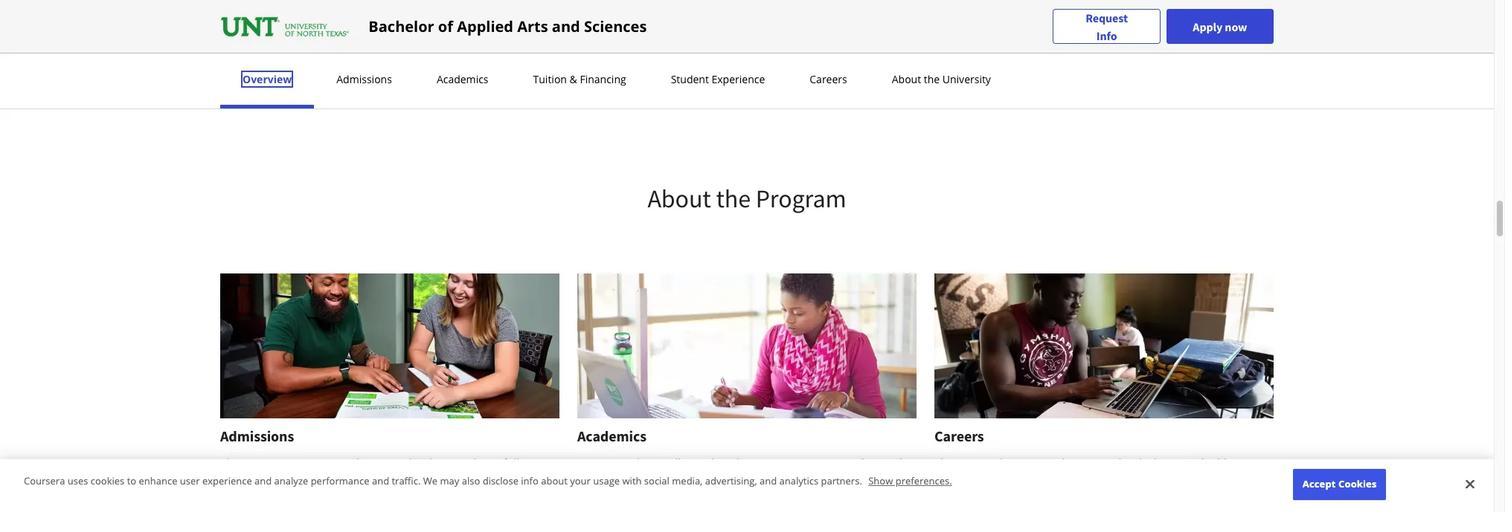 Task type: locate. For each thing, give the bounding box(es) containing it.
2 horizontal spatial the
[[935, 456, 954, 471]]

about
[[541, 475, 568, 489]]

1 horizontal spatial or
[[396, 492, 407, 507]]

the inside the b.a.a.s. degree provides personalized advising to build on previously earned academic, workforce/technical, and military credits. focused academic concentrations and an integrative, multidisciplinary core tailor the college experience to
[[1074, 510, 1091, 513]]

admissions up accredited
[[220, 427, 294, 446]]

concentrations up college
[[1069, 492, 1143, 507]]

sciences
[[584, 16, 647, 36]]

administration,
[[762, 492, 838, 507]]

0 horizontal spatial or
[[311, 492, 322, 507]]

military inside the b.a.a.s. program provides you with a direct path to a fully accredited bachelor's degree if you have completed course work for technical, applied or military credit or have a technical or applied degree  the b.a.a.s. degree accepts and builds on these uni
[[324, 492, 363, 507]]

concentrations up wellness
[[674, 492, 748, 507]]

b.a.a.s. up accredited
[[241, 456, 280, 471]]

request
[[1086, 10, 1128, 25]]

1 horizontal spatial provides
[[1033, 456, 1076, 471]]

0 horizontal spatial military
[[324, 492, 363, 507]]

a left direct
[[418, 456, 424, 471]]

earned
[[989, 474, 1024, 489]]

core
[[803, 456, 825, 471], [1022, 510, 1043, 513]]

fully
[[504, 456, 525, 471]]

military down 'build'
[[1206, 474, 1245, 489]]

military
[[1206, 474, 1245, 489], [324, 492, 363, 507]]

academics up students
[[578, 427, 647, 446]]

and left an
[[1145, 492, 1164, 507]]

b.a.a.s. inside the b.a.a.s. degree provides personalized advising to build on previously earned academic, workforce/technical, and military credits. focused academic concentrations and an integrative, multidisciplinary core tailor the college experience to
[[956, 456, 994, 471]]

or down disclose
[[492, 492, 503, 507]]

military inside the b.a.a.s. degree provides personalized advising to build on previously earned academic, workforce/technical, and military credits. focused academic concentrations and an integrative, multidisciplinary core tailor the college experience to
[[1206, 474, 1245, 489]]

1 horizontal spatial academics
[[578, 427, 647, 446]]

or
[[311, 492, 322, 507], [396, 492, 407, 507], [492, 492, 503, 507]]

0 vertical spatial on
[[1230, 456, 1243, 471]]

hospitality,
[[801, 510, 856, 513]]

the down technical,
[[257, 510, 276, 513]]

credits.
[[935, 492, 972, 507]]

0 vertical spatial core
[[803, 456, 825, 471]]

builds
[[417, 510, 447, 513]]

bachelor's
[[275, 474, 327, 489], [828, 474, 880, 489]]

1 concentrations from the left
[[674, 492, 748, 507]]

overview link
[[238, 72, 296, 86]]

complete
[[684, 456, 730, 471]]

completed
[[422, 474, 475, 489]]

concentrations inside the b.a.a.s. students will complete the university core curriculum and additional upper division coursework to earn their bachelor's degree. with seven concentrations in administration, organizational supervision, social wellness and community, hospitality, me
[[674, 492, 748, 507]]

or down performance
[[311, 492, 322, 507]]

about
[[892, 72, 922, 86], [648, 183, 711, 214]]

0 vertical spatial military
[[1206, 474, 1245, 489]]

0 horizontal spatial academics
[[437, 72, 489, 86]]

experience inside the b.a.a.s. degree provides personalized advising to build on previously earned academic, workforce/technical, and military credits. focused academic concentrations and an integrative, multidisciplinary core tailor the college experience to
[[1131, 510, 1185, 513]]

social down seven
[[641, 510, 670, 513]]

careers
[[810, 72, 848, 86], [935, 427, 985, 446]]

credit
[[365, 492, 394, 507]]

0 horizontal spatial admissions
[[220, 427, 294, 446]]

request info
[[1086, 10, 1128, 43]]

1 horizontal spatial military
[[1206, 474, 1245, 489]]

0 horizontal spatial on
[[450, 510, 463, 513]]

about for about the university
[[892, 72, 922, 86]]

0 horizontal spatial provides
[[327, 456, 370, 471]]

the up previously
[[935, 456, 954, 471]]

1 vertical spatial with
[[623, 475, 642, 489]]

2 horizontal spatial or
[[492, 492, 503, 507]]

apply now
[[1194, 19, 1248, 34]]

a up builds
[[436, 492, 442, 507]]

1 bachelor's from the left
[[275, 474, 327, 489]]

on
[[1230, 456, 1243, 471], [450, 510, 463, 513]]

path
[[457, 456, 480, 471]]

about the university link
[[888, 72, 996, 86]]

and left builds
[[395, 510, 414, 513]]

tuition & financing link
[[529, 72, 631, 86]]

the inside the b.a.a.s. degree provides personalized advising to build on previously earned academic, workforce/technical, and military credits. focused academic concentrations and an integrative, multidisciplinary core tailor the college experience to
[[935, 456, 954, 471]]

experience down an
[[1131, 510, 1185, 513]]

1 vertical spatial social
[[641, 510, 670, 513]]

degree up earned
[[997, 456, 1031, 471]]

1 horizontal spatial bachelor's
[[828, 474, 880, 489]]

1 horizontal spatial with
[[623, 475, 642, 489]]

on down technical
[[450, 510, 463, 513]]

have left we
[[395, 474, 419, 489]]

you right the if
[[374, 474, 393, 489]]

2 applied from the left
[[505, 492, 543, 507]]

students
[[618, 456, 661, 471]]

bachelor's down curriculum
[[828, 474, 880, 489]]

the right "tailor"
[[1074, 510, 1091, 513]]

0 horizontal spatial careers
[[810, 72, 848, 86]]

2 concentrations from the left
[[1069, 492, 1143, 507]]

the up accredited
[[220, 456, 239, 471]]

to right cookies
[[127, 475, 136, 489]]

a
[[418, 456, 424, 471], [495, 456, 501, 471], [436, 492, 442, 507]]

build
[[1202, 456, 1227, 471]]

0 horizontal spatial experience
[[202, 475, 252, 489]]

1 vertical spatial about
[[648, 183, 711, 214]]

0 vertical spatial social
[[645, 475, 670, 489]]

the b.a.a.s. program provides you with a direct path to a fully accredited bachelor's degree if you have completed course work for technical, applied or military credit or have a technical or applied degree  the b.a.a.s. degree accepts and builds on these uni
[[220, 456, 554, 513]]

2 bachelor's from the left
[[828, 474, 880, 489]]

1 or from the left
[[311, 492, 322, 507]]

tailor
[[1046, 510, 1072, 513]]

the left university
[[924, 72, 940, 86]]

bachelor's down program
[[275, 474, 327, 489]]

concentrations
[[674, 492, 748, 507], [1069, 492, 1143, 507]]

experience up technical,
[[202, 475, 252, 489]]

0 vertical spatial admissions
[[337, 72, 392, 86]]

core down 'academic' on the bottom of page
[[1022, 510, 1043, 513]]

curriculum
[[827, 456, 881, 471]]

1 vertical spatial experience
[[1131, 510, 1185, 513]]

also
[[462, 475, 480, 489]]

community,
[[739, 510, 798, 513]]

0 horizontal spatial concentrations
[[674, 492, 748, 507]]

with inside privacy alert dialog
[[623, 475, 642, 489]]

0 vertical spatial about
[[892, 72, 922, 86]]

0 horizontal spatial a
[[418, 456, 424, 471]]

1 provides from the left
[[327, 456, 370, 471]]

about for about the program
[[648, 183, 711, 214]]

analytics
[[780, 475, 819, 489]]

bachelor
[[369, 16, 434, 36]]

1 vertical spatial military
[[324, 492, 363, 507]]

seven
[[642, 492, 671, 507]]

apply now button
[[1167, 9, 1274, 44]]

0 horizontal spatial bachelor's
[[275, 474, 327, 489]]

to inside the b.a.a.s. students will complete the university core curriculum and additional upper division coursework to earn their bachelor's degree. with seven concentrations in administration, organizational supervision, social wellness and community, hospitality, me
[[765, 474, 775, 489]]

with up traffic.
[[393, 456, 415, 471]]

0 vertical spatial with
[[393, 456, 415, 471]]

preferences.
[[896, 475, 953, 489]]

provides inside the b.a.a.s. degree provides personalized advising to build on previously earned academic, workforce/technical, and military credits. focused academic concentrations and an integrative, multidisciplinary core tailor the college experience to
[[1033, 456, 1076, 471]]

degree down technical,
[[220, 510, 255, 513]]

core up their
[[803, 456, 825, 471]]

of
[[438, 16, 453, 36]]

program
[[282, 456, 325, 471]]

and
[[552, 16, 580, 36], [884, 456, 903, 471], [1185, 474, 1204, 489], [255, 475, 272, 489], [372, 475, 389, 489], [760, 475, 777, 489], [1145, 492, 1164, 507], [395, 510, 414, 513], [717, 510, 736, 513]]

provides inside the b.a.a.s. program provides you with a direct path to a fully accredited bachelor's degree if you have completed course work for technical, applied or military credit or have a technical or applied degree  the b.a.a.s. degree accepts and builds on these uni
[[327, 456, 370, 471]]

0 horizontal spatial with
[[393, 456, 415, 471]]

financing
[[580, 72, 627, 86]]

privacy alert dialog
[[0, 460, 1495, 513]]

provides
[[327, 456, 370, 471], [1033, 456, 1076, 471]]

a left fully
[[495, 456, 501, 471]]

upper
[[631, 474, 661, 489]]

degree left the if
[[329, 474, 363, 489]]

0 vertical spatial experience
[[202, 475, 252, 489]]

have up builds
[[409, 492, 433, 507]]

1 horizontal spatial applied
[[505, 492, 543, 507]]

&
[[570, 72, 578, 86]]

accredited
[[220, 474, 273, 489]]

academics
[[437, 72, 489, 86], [578, 427, 647, 446]]

b.a.a.s. up previously
[[956, 456, 994, 471]]

and up technical,
[[255, 475, 272, 489]]

with
[[617, 492, 640, 507]]

0 horizontal spatial about
[[648, 183, 711, 214]]

0 vertical spatial you
[[373, 456, 391, 471]]

3 or from the left
[[492, 492, 503, 507]]

to
[[483, 456, 493, 471], [1189, 456, 1199, 471], [765, 474, 775, 489], [127, 475, 136, 489], [1187, 510, 1198, 513]]

provides up academic,
[[1033, 456, 1076, 471]]

2 or from the left
[[396, 492, 407, 507]]

to left earn
[[765, 474, 775, 489]]

partners.
[[821, 475, 863, 489]]

1 vertical spatial core
[[1022, 510, 1043, 513]]

1 vertical spatial on
[[450, 510, 463, 513]]

experience
[[202, 475, 252, 489], [1131, 510, 1185, 513]]

military down performance
[[324, 492, 363, 507]]

to down integrative,
[[1187, 510, 1198, 513]]

b.a.a.s.
[[241, 456, 280, 471], [578, 456, 616, 471], [956, 456, 994, 471], [278, 510, 316, 513]]

academics down of
[[437, 72, 489, 86]]

you up credit
[[373, 456, 391, 471]]

1 horizontal spatial core
[[1022, 510, 1043, 513]]

user
[[180, 475, 200, 489]]

1 applied from the left
[[271, 492, 309, 507]]

1 horizontal spatial experience
[[1131, 510, 1185, 513]]

1 horizontal spatial the
[[257, 510, 276, 513]]

applied down the analyze
[[271, 492, 309, 507]]

on right 'build'
[[1230, 456, 1243, 471]]

have
[[395, 474, 419, 489], [409, 492, 433, 507]]

with up with
[[623, 475, 642, 489]]

0 vertical spatial careers
[[810, 72, 848, 86]]

applied down work on the bottom of page
[[505, 492, 543, 507]]

0 horizontal spatial the
[[220, 456, 239, 471]]

1 vertical spatial admissions
[[220, 427, 294, 446]]

b.a.a.s. up additional
[[578, 456, 616, 471]]

division
[[663, 474, 702, 489]]

b.a.a.s. down the analyze
[[278, 510, 316, 513]]

and right arts
[[552, 16, 580, 36]]

2 provides from the left
[[1033, 456, 1076, 471]]

social
[[645, 475, 670, 489], [641, 510, 670, 513]]

social up seven
[[645, 475, 670, 489]]

the up coursework
[[733, 456, 749, 471]]

personalized
[[1079, 456, 1143, 471]]

degree down performance
[[319, 510, 353, 513]]

earn
[[778, 474, 800, 489]]

social inside privacy alert dialog
[[645, 475, 670, 489]]

1 vertical spatial careers
[[935, 427, 985, 446]]

1 horizontal spatial about
[[892, 72, 922, 86]]

and down university
[[760, 475, 777, 489]]

admissions down bachelor
[[337, 72, 392, 86]]

or down traffic.
[[396, 492, 407, 507]]

to up coursera uses cookies to enhance user experience and analyze performance and traffic. we may also disclose info about your usage with social media, advertising, and analytics partners. show preferences.
[[483, 456, 493, 471]]

university
[[943, 72, 991, 86]]

direct
[[426, 456, 455, 471]]

with
[[393, 456, 415, 471], [623, 475, 642, 489]]

the
[[924, 72, 940, 86], [716, 183, 751, 214], [733, 456, 749, 471], [1074, 510, 1091, 513]]

0 horizontal spatial applied
[[271, 492, 309, 507]]

0 horizontal spatial core
[[803, 456, 825, 471]]

accept cookies
[[1303, 478, 1378, 492]]

additional
[[578, 474, 629, 489]]

the
[[220, 456, 239, 471], [935, 456, 954, 471], [257, 510, 276, 513]]

you
[[373, 456, 391, 471], [374, 474, 393, 489]]

1 horizontal spatial on
[[1230, 456, 1243, 471]]

1 horizontal spatial concentrations
[[1069, 492, 1143, 507]]

applied
[[271, 492, 309, 507], [505, 492, 543, 507]]

provides up performance
[[327, 456, 370, 471]]



Task type: vqa. For each thing, say whether or not it's contained in the screenshot.
BUILDS
yes



Task type: describe. For each thing, give the bounding box(es) containing it.
and up integrative,
[[1185, 474, 1204, 489]]

1 horizontal spatial careers
[[935, 427, 985, 446]]

and inside the b.a.a.s. program provides you with a direct path to a fully accredited bachelor's degree if you have completed course work for technical, applied or military credit or have a technical or applied degree  the b.a.a.s. degree accepts and builds on these uni
[[395, 510, 414, 513]]

bachelor of applied arts and sciences
[[369, 16, 647, 36]]

about the program
[[648, 183, 847, 214]]

to inside privacy alert dialog
[[127, 475, 136, 489]]

these
[[465, 510, 492, 513]]

0 vertical spatial academics
[[437, 72, 489, 86]]

in
[[750, 492, 760, 507]]

enhance
[[139, 475, 178, 489]]

analyze
[[274, 475, 308, 489]]

on inside the b.a.a.s. degree provides personalized advising to build on previously earned academic, workforce/technical, and military credits. focused academic concentrations and an integrative, multidisciplinary core tailor the college experience to
[[1230, 456, 1243, 471]]

accept cookies button
[[1294, 470, 1387, 501]]

focused
[[974, 492, 1016, 507]]

about the university
[[892, 72, 991, 86]]

integrative,
[[1182, 492, 1238, 507]]

student experience
[[671, 72, 765, 86]]

with inside the b.a.a.s. program provides you with a direct path to a fully accredited bachelor's degree if you have completed course work for technical, applied or military credit or have a technical or applied degree  the b.a.a.s. degree accepts and builds on these uni
[[393, 456, 415, 471]]

careers link
[[806, 72, 852, 86]]

advising
[[1145, 456, 1187, 471]]

course
[[477, 474, 510, 489]]

we
[[423, 475, 438, 489]]

arts
[[517, 16, 548, 36]]

now
[[1226, 19, 1248, 34]]

provides for careers
[[1033, 456, 1076, 471]]

university
[[752, 456, 801, 471]]

coursera
[[24, 475, 65, 489]]

info
[[1097, 28, 1118, 43]]

college
[[1093, 510, 1128, 513]]

to inside the b.a.a.s. program provides you with a direct path to a fully accredited bachelor's degree if you have completed course work for technical, applied or military credit or have a technical or applied degree  the b.a.a.s. degree accepts and builds on these uni
[[483, 456, 493, 471]]

show preferences. link
[[869, 475, 953, 489]]

the left program on the top right of page
[[716, 183, 751, 214]]

concentrations inside the b.a.a.s. degree provides personalized advising to build on previously earned academic, workforce/technical, and military credits. focused academic concentrations and an integrative, multidisciplinary core tailor the college experience to
[[1069, 492, 1143, 507]]

cookies
[[91, 475, 125, 489]]

the b.a.a.s. degree provides personalized advising to build on previously earned academic, workforce/technical, and military credits. focused academic concentrations and an integrative, multidisciplinary core tailor the college experience to 
[[935, 456, 1264, 513]]

show
[[869, 475, 893, 489]]

student experience link
[[667, 72, 770, 86]]

an
[[1167, 492, 1179, 507]]

performance
[[311, 475, 370, 489]]

for
[[540, 474, 554, 489]]

apply
[[1194, 19, 1223, 34]]

overview
[[243, 72, 292, 86]]

coursework
[[705, 474, 763, 489]]

wellness
[[672, 510, 715, 513]]

applied
[[457, 16, 514, 36]]

workforce/technical,
[[1080, 474, 1182, 489]]

and down advertising,
[[717, 510, 736, 513]]

experience inside privacy alert dialog
[[202, 475, 252, 489]]

social inside the b.a.a.s. students will complete the university core curriculum and additional upper division coursework to earn their bachelor's degree. with seven concentrations in administration, organizational supervision, social wellness and community, hospitality, me
[[641, 510, 670, 513]]

cookies
[[1339, 478, 1378, 492]]

if
[[366, 474, 372, 489]]

core inside the b.a.a.s. degree provides personalized advising to build on previously earned academic, workforce/technical, and military credits. focused academic concentrations and an integrative, multidisciplinary core tailor the college experience to
[[1022, 510, 1043, 513]]

supervision,
[[578, 510, 638, 513]]

core inside the b.a.a.s. students will complete the university core curriculum and additional upper division coursework to earn their bachelor's degree. with seven concentrations in administration, organizational supervision, social wellness and community, hospitality, me
[[803, 456, 825, 471]]

organizational
[[841, 492, 912, 507]]

info
[[521, 475, 539, 489]]

coursera uses cookies to enhance user experience and analyze performance and traffic. we may also disclose info about your usage with social media, advertising, and analytics partners. show preferences.
[[24, 475, 953, 489]]

accept
[[1303, 478, 1337, 492]]

and right the if
[[372, 475, 389, 489]]

provides for admissions
[[327, 456, 370, 471]]

may
[[440, 475, 460, 489]]

2 horizontal spatial a
[[495, 456, 501, 471]]

your
[[570, 475, 591, 489]]

experience
[[712, 72, 765, 86]]

bachelor's inside the b.a.a.s. program provides you with a direct path to a fully accredited bachelor's degree if you have completed course work for technical, applied or military credit or have a technical or applied degree  the b.a.a.s. degree accepts and builds on these uni
[[275, 474, 327, 489]]

1 vertical spatial have
[[409, 492, 433, 507]]

usage
[[593, 475, 620, 489]]

disclose
[[483, 475, 519, 489]]

and up show
[[884, 456, 903, 471]]

bachelor's inside the b.a.a.s. students will complete the university core curriculum and additional upper division coursework to earn their bachelor's degree. with seven concentrations in administration, organizational supervision, social wellness and community, hospitality, me
[[828, 474, 880, 489]]

1 vertical spatial you
[[374, 474, 393, 489]]

previously
[[935, 474, 987, 489]]

university of north texas image
[[220, 15, 351, 38]]

academics link
[[432, 72, 493, 86]]

multidisciplinary
[[935, 510, 1019, 513]]

admissions link
[[332, 72, 397, 86]]

academic
[[1018, 492, 1066, 507]]

1 vertical spatial academics
[[578, 427, 647, 446]]

degree.
[[578, 492, 615, 507]]

student
[[671, 72, 709, 86]]

technical,
[[220, 492, 269, 507]]

tuition & financing
[[533, 72, 627, 86]]

on inside the b.a.a.s. program provides you with a direct path to a fully accredited bachelor's degree if you have completed course work for technical, applied or military credit or have a technical or applied degree  the b.a.a.s. degree accepts and builds on these uni
[[450, 510, 463, 513]]

0 vertical spatial have
[[395, 474, 419, 489]]

uses
[[68, 475, 88, 489]]

work
[[513, 474, 538, 489]]

the for careers
[[935, 456, 954, 471]]

program
[[756, 183, 847, 214]]

degree inside the b.a.a.s. degree provides personalized advising to build on previously earned academic, workforce/technical, and military credits. focused academic concentrations and an integrative, multidisciplinary core tailor the college experience to
[[997, 456, 1031, 471]]

the inside the b.a.a.s. students will complete the university core curriculum and additional upper division coursework to earn their bachelor's degree. with seven concentrations in administration, organizational supervision, social wellness and community, hospitality, me
[[733, 456, 749, 471]]

technical
[[444, 492, 490, 507]]

1 horizontal spatial admissions
[[337, 72, 392, 86]]

accepts
[[355, 510, 393, 513]]

their
[[803, 474, 826, 489]]

traffic.
[[392, 475, 421, 489]]

b.a.a.s. students will complete the university core curriculum and additional upper division coursework to earn their bachelor's degree. with seven concentrations in administration, organizational supervision, social wellness and community, hospitality, me
[[578, 456, 912, 513]]

to left 'build'
[[1189, 456, 1199, 471]]

b.a.a.s. inside the b.a.a.s. students will complete the university core curriculum and additional upper division coursework to earn their bachelor's degree. with seven concentrations in administration, organizational supervision, social wellness and community, hospitality, me
[[578, 456, 616, 471]]

the for admissions
[[220, 456, 239, 471]]

academic,
[[1026, 474, 1077, 489]]

1 horizontal spatial a
[[436, 492, 442, 507]]



